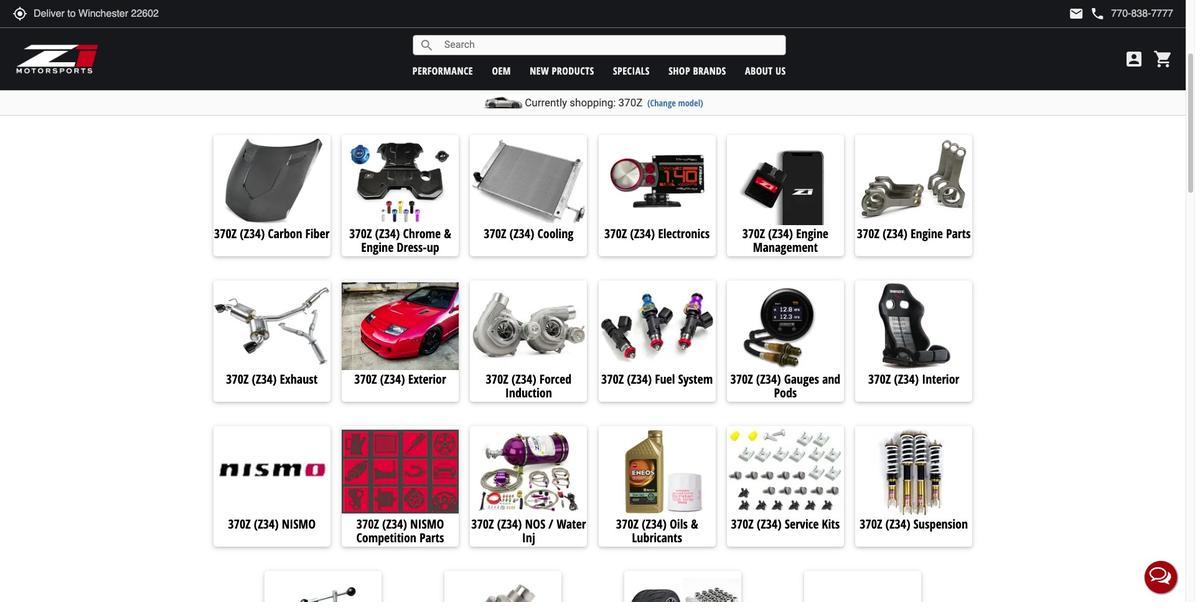 Task type: describe. For each thing, give the bounding box(es) containing it.
suspension
[[914, 516, 968, 533]]

370z (z34) forced induction link
[[470, 371, 587, 401]]

370z (z34) service kits link
[[727, 516, 844, 535]]

370z (z34) interior link
[[856, 371, 972, 390]]

370z for 370z (z34) exterior
[[354, 371, 377, 388]]

about
[[745, 64, 773, 78]]

370z (z34) suspension link
[[856, 516, 972, 535]]

(z34) for 370z (z34) chrome & engine dress-up
[[375, 226, 400, 242]]

account_box link
[[1121, 49, 1147, 69]]

shop brands
[[669, 64, 726, 78]]

specials link
[[613, 64, 650, 78]]

370z (z34) exhaust link
[[213, 371, 330, 390]]

up
[[427, 239, 439, 256]]

interior
[[922, 371, 960, 388]]

search
[[419, 38, 434, 53]]

370z for 370z (z34) nismo
[[228, 516, 251, 533]]

370z (z34) engine parts link
[[856, 226, 972, 245]]

shopping_cart
[[1154, 49, 1173, 69]]

shopping_cart link
[[1150, 49, 1173, 69]]

oils
[[670, 516, 688, 533]]

370z (z34) gauges and pods link
[[727, 371, 844, 401]]

370z for 370z (z34) nismo competition parts
[[357, 516, 379, 533]]

/
[[549, 516, 554, 533]]

phone link
[[1090, 6, 1173, 21]]

370z (z34) exterior
[[354, 371, 446, 388]]

brands
[[693, 64, 726, 78]]

management
[[753, 239, 818, 256]]

shop brands link
[[669, 64, 726, 78]]

(z34) for 370z (z34) engine management
[[768, 226, 793, 242]]

370z for 370z (z34) engine parts
[[857, 226, 880, 242]]

370z for 370z (z34) service kits
[[731, 516, 754, 533]]

370z (z34) nismo competition parts
[[356, 516, 444, 547]]

Search search field
[[434, 36, 785, 55]]

parts inside '370z (z34) engine parts' link
[[946, 226, 971, 242]]

370z (z34) oils & lubricants link
[[599, 516, 716, 547]]

oem link
[[492, 64, 511, 78]]

370z (z34) chrome & engine dress-up
[[349, 226, 451, 256]]

nismo for 370z (z34) nismo competition parts
[[410, 516, 444, 533]]

kits
[[822, 516, 840, 533]]

370z (z34) electronics link
[[599, 226, 716, 245]]

chrome
[[403, 226, 441, 242]]

(z34) for 370z (z34) suspension
[[886, 516, 911, 533]]

fuel
[[655, 371, 675, 388]]

induction
[[505, 385, 552, 401]]

(z34) for 370z (z34) engine parts
[[883, 226, 908, 242]]

new
[[530, 64, 549, 78]]

(z34) for 370z (z34) forced induction
[[512, 371, 537, 388]]

engine for parts
[[911, 226, 943, 242]]

370z (z34) engine management
[[743, 226, 829, 256]]

370z (z34) fuel system
[[601, 371, 713, 388]]

about us link
[[745, 64, 786, 78]]

products
[[552, 64, 594, 78]]

370z (z34) exhaust
[[226, 371, 318, 388]]

370z (z34) chrome & engine dress-up link
[[342, 226, 459, 256]]

370z (z34) nismo competition parts link
[[342, 516, 459, 547]]

system
[[678, 371, 713, 388]]

370z for 370z (z34) exhaust
[[226, 371, 249, 388]]

370z for 370z (z34) carbon fiber
[[214, 226, 237, 242]]

mail phone
[[1069, 6, 1105, 21]]

370z (z34) carbon fiber
[[214, 226, 330, 242]]

370z (z34) forced induction
[[486, 371, 572, 401]]

(change model) link
[[647, 97, 703, 109]]

(z34) for 370z (z34) cooling
[[510, 226, 534, 242]]

370z for 370z (z34) chrome & engine dress-up
[[349, 226, 372, 242]]

& for 370z (z34) oils & lubricants
[[691, 516, 698, 533]]

performance link
[[413, 64, 473, 78]]

370z (z34) electronics
[[604, 226, 710, 242]]

model)
[[678, 97, 703, 109]]

370z for 370z (z34) cooling
[[484, 226, 506, 242]]

(z34) for 370z (z34) nos / water inj
[[497, 516, 522, 533]]

lubricants
[[632, 530, 682, 547]]

370z for 370z (z34) nos / water inj
[[471, 516, 494, 533]]

370z (z34) oils & lubricants
[[616, 516, 698, 547]]



Task type: locate. For each thing, give the bounding box(es) containing it.
0 vertical spatial parts
[[946, 226, 971, 242]]

370z inside "370z (z34) engine management"
[[743, 226, 765, 242]]

370z inside 370z (z34) gauges and pods
[[731, 371, 753, 388]]

carbon
[[268, 226, 302, 242]]

370z (z34) interior
[[868, 371, 960, 388]]

parts
[[946, 226, 971, 242], [420, 530, 444, 547]]

cooling
[[538, 226, 574, 242]]

and
[[822, 371, 841, 388]]

370z (z34) exterior link
[[342, 371, 459, 390]]

account_box
[[1124, 49, 1144, 69]]

0 horizontal spatial nismo
[[282, 516, 316, 533]]

nos
[[525, 516, 545, 533]]

370z for 370z (z34) gauges and pods
[[731, 371, 753, 388]]

specials
[[613, 64, 650, 78]]

(z34) inside 370z (z34) nismo competition parts
[[382, 516, 407, 533]]

shop
[[669, 64, 690, 78]]

0 vertical spatial &
[[444, 226, 451, 242]]

nismo inside 370z (z34) nismo competition parts
[[410, 516, 444, 533]]

370z (z34) nos / water inj
[[471, 516, 586, 547]]

370z inside '370z (z34) nos / water inj'
[[471, 516, 494, 533]]

370z for 370z (z34) suspension
[[860, 516, 883, 533]]

engine for management
[[796, 226, 829, 242]]

(z34) for 370z (z34) gauges and pods
[[756, 371, 781, 388]]

engine inside "370z (z34) engine management"
[[796, 226, 829, 242]]

dress-
[[397, 239, 427, 256]]

(z34) for 370z (z34) interior
[[894, 371, 919, 388]]

(z34) inside '370z (z34) nos / water inj'
[[497, 516, 522, 533]]

1 horizontal spatial &
[[691, 516, 698, 533]]

(z34) inside "370z (z34) engine management"
[[768, 226, 793, 242]]

370z (z34) engine management link
[[727, 226, 844, 256]]

& right oils
[[691, 516, 698, 533]]

(z34) for 370z (z34) fuel system
[[627, 371, 652, 388]]

(z34) for 370z (z34) electronics
[[630, 226, 655, 242]]

(z34) for 370z (z34) exhaust
[[252, 371, 277, 388]]

1 horizontal spatial nismo
[[410, 516, 444, 533]]

370z
[[619, 96, 643, 109], [214, 226, 237, 242], [349, 226, 372, 242], [484, 226, 506, 242], [604, 226, 627, 242], [743, 226, 765, 242], [857, 226, 880, 242], [226, 371, 249, 388], [354, 371, 377, 388], [486, 371, 509, 388], [601, 371, 624, 388], [731, 371, 753, 388], [868, 371, 891, 388], [228, 516, 251, 533], [357, 516, 379, 533], [471, 516, 494, 533], [616, 516, 639, 533], [731, 516, 754, 533], [860, 516, 883, 533]]

(z34) inside 370z (z34) chrome & engine dress-up
[[375, 226, 400, 242]]

(change
[[647, 97, 676, 109]]

1 vertical spatial &
[[691, 516, 698, 533]]

new products link
[[530, 64, 594, 78]]

fiber
[[305, 226, 330, 242]]

(z34) for 370z (z34) nismo
[[254, 516, 279, 533]]

370z for 370z (z34) engine management
[[743, 226, 765, 242]]

2 nismo from the left
[[410, 516, 444, 533]]

about us
[[745, 64, 786, 78]]

nismo
[[282, 516, 316, 533], [410, 516, 444, 533]]

engine inside 370z (z34) chrome & engine dress-up
[[361, 239, 394, 256]]

2 horizontal spatial engine
[[911, 226, 943, 242]]

currently
[[525, 96, 567, 109]]

(z34) for 370z (z34) carbon fiber
[[240, 226, 265, 242]]

0 horizontal spatial &
[[444, 226, 451, 242]]

0 horizontal spatial engine
[[361, 239, 394, 256]]

electronics
[[658, 226, 710, 242]]

0 horizontal spatial parts
[[420, 530, 444, 547]]

370z (z34) service kits
[[731, 516, 840, 533]]

my_location
[[12, 6, 27, 21]]

(z34) inside 370z (z34) gauges and pods
[[756, 371, 781, 388]]

(z34) inside 370z (z34) oils & lubricants
[[642, 516, 667, 533]]

370z (z34) suspension
[[860, 516, 968, 533]]

370z (z34) nismo
[[228, 516, 316, 533]]

370z inside 370z (z34) chrome & engine dress-up
[[349, 226, 372, 242]]

mail
[[1069, 6, 1084, 21]]

competition
[[356, 530, 416, 547]]

gauges
[[784, 371, 819, 388]]

forced
[[540, 371, 572, 388]]

370z (z34) nos / water inj link
[[470, 516, 587, 547]]

service
[[785, 516, 819, 533]]

1 nismo from the left
[[282, 516, 316, 533]]

(z34) inside 370z (z34) forced induction
[[512, 371, 537, 388]]

370z for 370z (z34) oils & lubricants
[[616, 516, 639, 533]]

new products
[[530, 64, 594, 78]]

1 vertical spatial parts
[[420, 530, 444, 547]]

shopping:
[[570, 96, 616, 109]]

(z34) for 370z (z34) service kits
[[757, 516, 782, 533]]

& inside 370z (z34) oils & lubricants
[[691, 516, 698, 533]]

inj
[[522, 530, 535, 547]]

& inside 370z (z34) chrome & engine dress-up
[[444, 226, 451, 242]]

mail link
[[1069, 6, 1084, 21]]

370z for 370z (z34) interior
[[868, 371, 891, 388]]

370z inside 370z (z34) forced induction
[[486, 371, 509, 388]]

(z34) for 370z (z34) nismo competition parts
[[382, 516, 407, 533]]

(z34) for 370z (z34) exterior
[[380, 371, 405, 388]]

water
[[557, 516, 586, 533]]

& for 370z (z34) chrome & engine dress-up
[[444, 226, 451, 242]]

performance
[[413, 64, 473, 78]]

370z inside 370z (z34) nismo competition parts
[[357, 516, 379, 533]]

phone
[[1090, 6, 1105, 21]]

z1 motorsports logo image
[[16, 44, 99, 75]]

370z for 370z (z34) fuel system
[[601, 371, 624, 388]]

currently shopping: 370z (change model)
[[525, 96, 703, 109]]

& right the up on the top of page
[[444, 226, 451, 242]]

oem
[[492, 64, 511, 78]]

1 horizontal spatial engine
[[796, 226, 829, 242]]

370z for 370z (z34) electronics
[[604, 226, 627, 242]]

(z34)
[[240, 226, 265, 242], [375, 226, 400, 242], [510, 226, 534, 242], [630, 226, 655, 242], [768, 226, 793, 242], [883, 226, 908, 242], [252, 371, 277, 388], [380, 371, 405, 388], [512, 371, 537, 388], [627, 371, 652, 388], [756, 371, 781, 388], [894, 371, 919, 388], [254, 516, 279, 533], [382, 516, 407, 533], [497, 516, 522, 533], [642, 516, 667, 533], [757, 516, 782, 533], [886, 516, 911, 533]]

370z (z34) gauges and pods
[[731, 371, 841, 401]]

nismo for 370z (z34) nismo
[[282, 516, 316, 533]]

370z for 370z (z34) forced induction
[[486, 371, 509, 388]]

370z (z34) engine parts
[[857, 226, 971, 242]]

&
[[444, 226, 451, 242], [691, 516, 698, 533]]

parts inside 370z (z34) nismo competition parts
[[420, 530, 444, 547]]

370z (z34) cooling link
[[470, 226, 587, 245]]

370z inside 370z (z34) oils & lubricants
[[616, 516, 639, 533]]

exterior
[[408, 371, 446, 388]]

1 horizontal spatial parts
[[946, 226, 971, 242]]

370z (z34) nismo link
[[213, 516, 330, 535]]

us
[[776, 64, 786, 78]]

370z (z34) cooling
[[484, 226, 574, 242]]

370z (z34) carbon fiber link
[[213, 226, 330, 245]]

exhaust
[[280, 371, 318, 388]]

(z34) for 370z (z34) oils & lubricants
[[642, 516, 667, 533]]

370z (z34) fuel system link
[[599, 371, 716, 390]]

pods
[[774, 385, 797, 401]]

engine
[[796, 226, 829, 242], [911, 226, 943, 242], [361, 239, 394, 256]]



Task type: vqa. For each thing, say whether or not it's contained in the screenshot.
& Up 267
no



